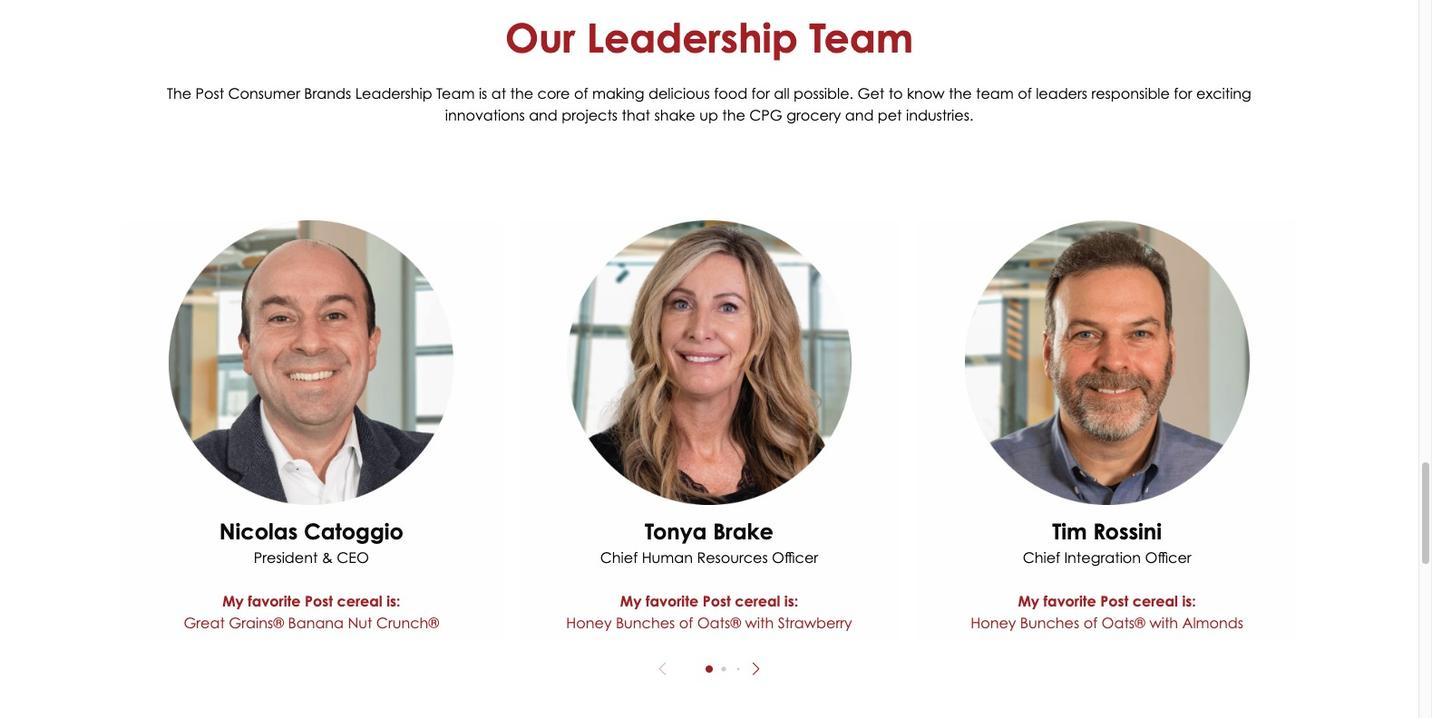 Task type: vqa. For each thing, say whether or not it's contained in the screenshot.
Leadership within the post consumer brands leadership team is at the core of making delicious food for all possible. get to know the team of leaders responsible for exciting innovations and projects that shake up the cpg grocery and pet industries.
yes



Task type: describe. For each thing, give the bounding box(es) containing it.
oats® for brake
[[697, 614, 741, 632]]

post inside the post consumer brands leadership team is at the core of making delicious food for all possible. get to know the team of leaders responsible for exciting innovations and projects that shake up the cpg grocery and pet industries.
[[195, 84, 224, 102]]

cereal for tim rossini
[[1133, 592, 1178, 610]]

industries.
[[906, 106, 974, 124]]

my for tonya
[[620, 592, 642, 610]]

exciting
[[1196, 84, 1252, 102]]

nut
[[348, 614, 372, 632]]

consumer
[[228, 84, 300, 102]]

projects
[[562, 106, 618, 124]]

chief for tonya brake
[[600, 549, 638, 567]]

is
[[479, 84, 487, 102]]

favorite for nicolas
[[248, 592, 301, 610]]

cereal for nicolas catoggio
[[337, 592, 382, 610]]

great
[[184, 614, 225, 632]]

rossini
[[1093, 518, 1162, 545]]

bunches for tim rossini
[[1020, 614, 1080, 632]]

making
[[592, 84, 645, 102]]

2 / 8 group
[[519, 220, 899, 641]]

my favorite post cereal is: honey bunches of oats® with almonds
[[971, 592, 1244, 632]]

our
[[505, 14, 575, 62]]

favorite for tonya
[[646, 592, 699, 610]]

of inside my favorite post cereal is: honey bunches of oats® with almonds
[[1084, 614, 1098, 632]]

core
[[537, 84, 570, 102]]

is: for brake
[[784, 592, 798, 610]]

strawberry
[[778, 614, 852, 632]]

post for tonya brake
[[703, 592, 731, 610]]

ceo
[[337, 549, 369, 567]]

catoggio
[[304, 518, 403, 545]]

honey for tim
[[971, 614, 1016, 632]]

leadership inside the post consumer brands leadership team is at the core of making delicious food for all possible. get to know the team of leaders responsible for exciting innovations and projects that shake up the cpg grocery and pet industries.
[[355, 84, 432, 102]]

team inside the post consumer brands leadership team is at the core of making delicious food for all possible. get to know the team of leaders responsible for exciting innovations and projects that shake up the cpg grocery and pet industries.
[[436, 84, 475, 102]]

delicious
[[649, 84, 710, 102]]

get
[[858, 84, 885, 102]]

grocery
[[787, 106, 841, 124]]

tonya
[[645, 518, 707, 545]]

1 horizontal spatial team
[[809, 14, 913, 62]]

is: for rossini
[[1182, 592, 1196, 610]]

of up projects
[[574, 84, 588, 102]]

1 horizontal spatial the
[[722, 106, 745, 124]]

bunches for tonya brake
[[616, 614, 675, 632]]

crunch®
[[376, 614, 439, 632]]

responsible
[[1092, 84, 1170, 102]]

is: for catoggio
[[387, 592, 400, 610]]

up
[[699, 106, 718, 124]]

nicolas catoggio president & ceo
[[219, 518, 403, 567]]

with for tonya brake
[[745, 614, 774, 632]]

human
[[642, 549, 693, 567]]

brands
[[304, 84, 351, 102]]

officer inside tonya brake chief human resources officer
[[772, 549, 818, 567]]

resources
[[697, 549, 768, 567]]

officer inside tim rossini chief integration officer
[[1145, 549, 1191, 567]]

my favorite post cereal is: great grains® banana nut crunch®
[[184, 592, 439, 632]]

the
[[167, 84, 191, 102]]

2 horizontal spatial the
[[949, 84, 972, 102]]



Task type: locate. For each thing, give the bounding box(es) containing it.
favorite down integration
[[1044, 592, 1096, 610]]

team up get
[[809, 14, 913, 62]]

is:
[[387, 592, 400, 610], [784, 592, 798, 610], [1182, 592, 1196, 610]]

chief inside tim rossini chief integration officer
[[1023, 549, 1060, 567]]

2 horizontal spatial favorite
[[1044, 592, 1096, 610]]

is: up crunch®
[[387, 592, 400, 610]]

officer down brake
[[772, 549, 818, 567]]

post for nicolas catoggio
[[305, 592, 333, 610]]

1 bunches from the left
[[616, 614, 675, 632]]

cereal up nut
[[337, 592, 382, 610]]

my for nicolas
[[222, 592, 244, 610]]

chief for tim rossini
[[1023, 549, 1060, 567]]

officer down the rossini
[[1145, 549, 1191, 567]]

2 for from the left
[[1174, 84, 1192, 102]]

oats® for rossini
[[1102, 614, 1146, 632]]

is: up almonds
[[1182, 592, 1196, 610]]

team
[[976, 84, 1014, 102]]

of down integration
[[1084, 614, 1098, 632]]

3 my from the left
[[1018, 592, 1040, 610]]

oats®
[[697, 614, 741, 632], [1102, 614, 1146, 632]]

with
[[745, 614, 774, 632], [1150, 614, 1178, 632]]

cereal down integration
[[1133, 592, 1178, 610]]

chief left "human"
[[600, 549, 638, 567]]

1 is: from the left
[[387, 592, 400, 610]]

nicolas
[[219, 518, 298, 545]]

1 horizontal spatial for
[[1174, 84, 1192, 102]]

and down core in the top of the page
[[529, 106, 558, 124]]

with for tim rossini
[[1150, 614, 1178, 632]]

innovations
[[445, 106, 525, 124]]

2 oats® from the left
[[1102, 614, 1146, 632]]

&
[[322, 549, 333, 567]]

1 chief from the left
[[600, 549, 638, 567]]

2 my from the left
[[620, 592, 642, 610]]

banana
[[288, 614, 344, 632]]

2 with from the left
[[1150, 614, 1178, 632]]

favorite for tim
[[1044, 592, 1096, 610]]

oats® inside my favorite post cereal is: honey bunches of oats® with strawberry
[[697, 614, 741, 632]]

1 horizontal spatial bunches
[[1020, 614, 1080, 632]]

1 cereal from the left
[[337, 592, 382, 610]]

1 / 8 group
[[122, 220, 501, 641]]

tonya brake chief human resources officer
[[600, 518, 818, 567]]

1 for from the left
[[752, 84, 770, 102]]

2 is: from the left
[[784, 592, 798, 610]]

cereal inside my favorite post cereal is: honey bunches of oats® with almonds
[[1133, 592, 1178, 610]]

3 / 8 group
[[917, 220, 1297, 641]]

my
[[222, 592, 244, 610], [620, 592, 642, 610], [1018, 592, 1040, 610]]

the right at
[[510, 84, 533, 102]]

integration
[[1064, 549, 1141, 567]]

to
[[889, 84, 903, 102]]

of inside my favorite post cereal is: honey bunches of oats® with strawberry
[[679, 614, 693, 632]]

favorite inside my favorite post cereal is: great grains® banana nut crunch®
[[248, 592, 301, 610]]

my inside my favorite post cereal is: honey bunches of oats® with strawberry
[[620, 592, 642, 610]]

with left strawberry
[[745, 614, 774, 632]]

2 favorite from the left
[[646, 592, 699, 610]]

1 vertical spatial team
[[436, 84, 475, 102]]

1 horizontal spatial my
[[620, 592, 642, 610]]

food
[[714, 84, 748, 102]]

leaders
[[1036, 84, 1088, 102]]

for left all
[[752, 84, 770, 102]]

1 horizontal spatial favorite
[[646, 592, 699, 610]]

1 vertical spatial leadership
[[355, 84, 432, 102]]

honey
[[566, 614, 612, 632], [971, 614, 1016, 632]]

is: inside my favorite post cereal is: honey bunches of oats® with strawberry
[[784, 592, 798, 610]]

with left almonds
[[1150, 614, 1178, 632]]

favorite inside my favorite post cereal is: honey bunches of oats® with almonds
[[1044, 592, 1096, 610]]

2 horizontal spatial my
[[1018, 592, 1040, 610]]

2 and from the left
[[845, 106, 874, 124]]

leadership
[[587, 14, 798, 62], [355, 84, 432, 102]]

0 horizontal spatial and
[[529, 106, 558, 124]]

and down get
[[845, 106, 874, 124]]

post down integration
[[1101, 592, 1129, 610]]

is: inside my favorite post cereal is: great grains® banana nut crunch®
[[387, 592, 400, 610]]

honey for tonya
[[566, 614, 612, 632]]

honey inside my favorite post cereal is: honey bunches of oats® with almonds
[[971, 614, 1016, 632]]

1 horizontal spatial officer
[[1145, 549, 1191, 567]]

the up industries.
[[949, 84, 972, 102]]

tim
[[1052, 518, 1087, 545]]

1 horizontal spatial oats®
[[1102, 614, 1146, 632]]

leadership right brands
[[355, 84, 432, 102]]

the
[[510, 84, 533, 102], [949, 84, 972, 102], [722, 106, 745, 124]]

1 honey from the left
[[566, 614, 612, 632]]

favorite inside my favorite post cereal is: honey bunches of oats® with strawberry
[[646, 592, 699, 610]]

cereal down resources
[[735, 592, 780, 610]]

oats® inside my favorite post cereal is: honey bunches of oats® with almonds
[[1102, 614, 1146, 632]]

2 horizontal spatial cereal
[[1133, 592, 1178, 610]]

oats® down integration
[[1102, 614, 1146, 632]]

cereal for tonya brake
[[735, 592, 780, 610]]

pet
[[878, 106, 902, 124]]

post inside my favorite post cereal is: honey bunches of oats® with almonds
[[1101, 592, 1129, 610]]

favorite up grains®
[[248, 592, 301, 610]]

1 horizontal spatial and
[[845, 106, 874, 124]]

post right the
[[195, 84, 224, 102]]

almonds
[[1182, 614, 1244, 632]]

tim rossini chief integration officer
[[1023, 518, 1191, 567]]

1 horizontal spatial chief
[[1023, 549, 1060, 567]]

0 horizontal spatial team
[[436, 84, 475, 102]]

for
[[752, 84, 770, 102], [1174, 84, 1192, 102]]

1 and from the left
[[529, 106, 558, 124]]

0 horizontal spatial is:
[[387, 592, 400, 610]]

3 favorite from the left
[[1044, 592, 1096, 610]]

cereal inside my favorite post cereal is: honey bunches of oats® with strawberry
[[735, 592, 780, 610]]

chief down tim
[[1023, 549, 1060, 567]]

officer
[[772, 549, 818, 567], [1145, 549, 1191, 567]]

brake
[[713, 518, 774, 545]]

bunches down "human"
[[616, 614, 675, 632]]

tim rossini image
[[917, 220, 1297, 505]]

favorite
[[248, 592, 301, 610], [646, 592, 699, 610], [1044, 592, 1096, 610]]

3 is: from the left
[[1182, 592, 1196, 610]]

honey inside my favorite post cereal is: honey bunches of oats® with strawberry
[[566, 614, 612, 632]]

post for tim rossini
[[1101, 592, 1129, 610]]

0 horizontal spatial my
[[222, 592, 244, 610]]

our leadership team
[[505, 14, 913, 62]]

0 horizontal spatial cereal
[[337, 592, 382, 610]]

0 horizontal spatial oats®
[[697, 614, 741, 632]]

the post consumer brands leadership team is at the core of making delicious food for all possible. get to know the team of leaders responsible for exciting innovations and projects that shake up the cpg grocery and pet industries.
[[167, 84, 1252, 124]]

of
[[574, 84, 588, 102], [1018, 84, 1032, 102], [679, 614, 693, 632], [1084, 614, 1098, 632]]

shake
[[654, 106, 696, 124]]

of right 'team'
[[1018, 84, 1032, 102]]

cereal inside my favorite post cereal is: great grains® banana nut crunch®
[[337, 592, 382, 610]]

3 cereal from the left
[[1133, 592, 1178, 610]]

all
[[774, 84, 790, 102]]

my favorite post cereal is: honey bunches of oats® with strawberry
[[566, 592, 852, 632]]

president
[[254, 549, 318, 567]]

post down resources
[[703, 592, 731, 610]]

the down food
[[722, 106, 745, 124]]

2 chief from the left
[[1023, 549, 1060, 567]]

0 horizontal spatial the
[[510, 84, 533, 102]]

nicolas catoggio image
[[122, 220, 501, 505]]

bunches
[[616, 614, 675, 632], [1020, 614, 1080, 632]]

0 horizontal spatial leadership
[[355, 84, 432, 102]]

is: up strawberry
[[784, 592, 798, 610]]

grains®
[[229, 614, 284, 632]]

2 horizontal spatial is:
[[1182, 592, 1196, 610]]

my inside my favorite post cereal is: great grains® banana nut crunch®
[[222, 592, 244, 610]]

for left exciting on the top of the page
[[1174, 84, 1192, 102]]

at
[[491, 84, 506, 102]]

with inside my favorite post cereal is: honey bunches of oats® with almonds
[[1150, 614, 1178, 632]]

1 oats® from the left
[[697, 614, 741, 632]]

0 horizontal spatial for
[[752, 84, 770, 102]]

post
[[195, 84, 224, 102], [305, 592, 333, 610], [703, 592, 731, 610], [1101, 592, 1129, 610]]

1 horizontal spatial leadership
[[587, 14, 798, 62]]

leadership up 'delicious'
[[587, 14, 798, 62]]

chief
[[600, 549, 638, 567], [1023, 549, 1060, 567]]

my inside my favorite post cereal is: honey bunches of oats® with almonds
[[1018, 592, 1040, 610]]

and
[[529, 106, 558, 124], [845, 106, 874, 124]]

my for tim
[[1018, 592, 1040, 610]]

2 honey from the left
[[971, 614, 1016, 632]]

1 with from the left
[[745, 614, 774, 632]]

2 bunches from the left
[[1020, 614, 1080, 632]]

0 horizontal spatial chief
[[600, 549, 638, 567]]

post up banana
[[305, 592, 333, 610]]

that
[[622, 106, 650, 124]]

possible.
[[794, 84, 854, 102]]

1 favorite from the left
[[248, 592, 301, 610]]

1 horizontal spatial is:
[[784, 592, 798, 610]]

1 officer from the left
[[772, 549, 818, 567]]

team left is
[[436, 84, 475, 102]]

post inside my favorite post cereal is: great grains® banana nut crunch®
[[305, 592, 333, 610]]

team
[[809, 14, 913, 62], [436, 84, 475, 102]]

bunches inside my favorite post cereal is: honey bunches of oats® with almonds
[[1020, 614, 1080, 632]]

1 my from the left
[[222, 592, 244, 610]]

cereal
[[337, 592, 382, 610], [735, 592, 780, 610], [1133, 592, 1178, 610]]

0 vertical spatial leadership
[[587, 14, 798, 62]]

0 horizontal spatial officer
[[772, 549, 818, 567]]

0 horizontal spatial favorite
[[248, 592, 301, 610]]

tonya brake image
[[519, 220, 899, 505]]

1 horizontal spatial with
[[1150, 614, 1178, 632]]

2 cereal from the left
[[735, 592, 780, 610]]

0 horizontal spatial with
[[745, 614, 774, 632]]

0 horizontal spatial bunches
[[616, 614, 675, 632]]

of down "human"
[[679, 614, 693, 632]]

favorite down "human"
[[646, 592, 699, 610]]

1 horizontal spatial cereal
[[735, 592, 780, 610]]

bunches inside my favorite post cereal is: honey bunches of oats® with strawberry
[[616, 614, 675, 632]]

0 vertical spatial team
[[809, 14, 913, 62]]

cpg
[[749, 106, 783, 124]]

bunches down integration
[[1020, 614, 1080, 632]]

1 horizontal spatial honey
[[971, 614, 1016, 632]]

2 officer from the left
[[1145, 549, 1191, 567]]

post inside my favorite post cereal is: honey bunches of oats® with strawberry
[[703, 592, 731, 610]]

with inside my favorite post cereal is: honey bunches of oats® with strawberry
[[745, 614, 774, 632]]

know
[[907, 84, 945, 102]]

oats® down resources
[[697, 614, 741, 632]]

is: inside my favorite post cereal is: honey bunches of oats® with almonds
[[1182, 592, 1196, 610]]

chief inside tonya brake chief human resources officer
[[600, 549, 638, 567]]

0 horizontal spatial honey
[[566, 614, 612, 632]]



